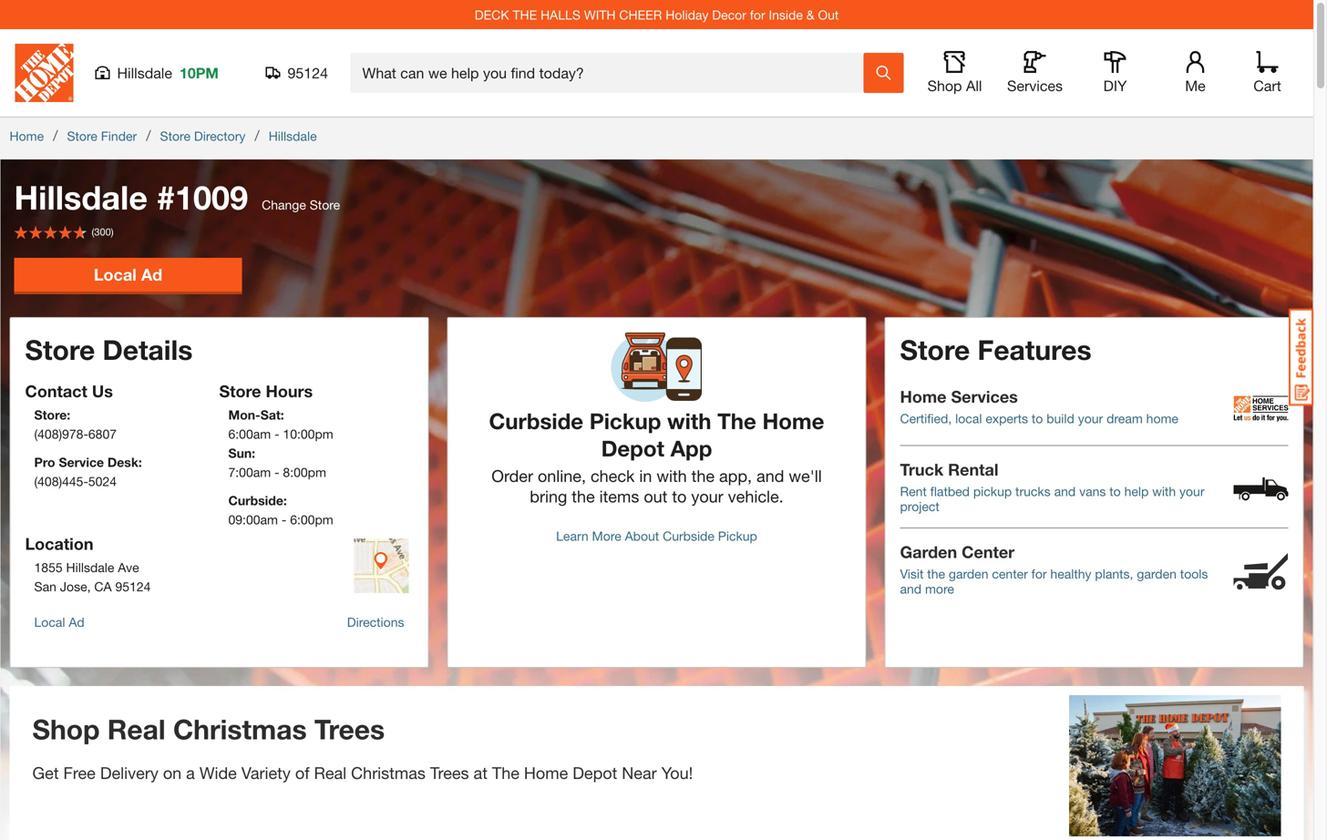 Task type: vqa. For each thing, say whether or not it's contained in the screenshot.
6:00am
yes



Task type: locate. For each thing, give the bounding box(es) containing it.
depot left near
[[573, 763, 617, 783]]

trees left at
[[430, 763, 469, 783]]

curbside up order
[[489, 408, 583, 434]]

1 vertical spatial the
[[572, 487, 595, 506]]

95124
[[288, 64, 328, 82], [115, 579, 151, 594]]

hillsdale for hillsdale 10pm
[[117, 64, 172, 82]]

build
[[1047, 411, 1075, 426]]

finder
[[101, 129, 137, 144]]

deck the halls with cheer holiday decor for inside & out link
[[475, 7, 839, 22]]

out
[[818, 7, 839, 22]]

decor
[[712, 7, 746, 22]]

1 horizontal spatial christmas
[[351, 763, 426, 783]]

0 vertical spatial pickup
[[590, 408, 661, 434]]

real right "of"
[[314, 763, 347, 783]]

- left 6:00pm
[[282, 512, 287, 527]]

0 horizontal spatial ad
[[69, 615, 85, 630]]

the down garden
[[927, 567, 945, 582]]

0 vertical spatial image title image
[[1234, 381, 1288, 436]]

store left directory
[[160, 129, 190, 144]]

8:00pm
[[283, 465, 326, 480]]

1 image title image from the top
[[1234, 381, 1288, 436]]

garden left tools
[[1137, 567, 1177, 582]]

0 horizontal spatial to
[[672, 487, 687, 506]]

garden
[[900, 542, 957, 562]]

local down ")"
[[94, 265, 137, 284]]

pickup up check
[[590, 408, 661, 434]]

home up the 'certified,'
[[900, 387, 947, 407]]

store up the (408)978-
[[34, 407, 67, 423]]

0 horizontal spatial local ad
[[34, 615, 85, 630]]

95124 up the "hillsdale" link
[[288, 64, 328, 82]]

0 horizontal spatial trees
[[314, 713, 385, 746]]

shop up free
[[32, 713, 100, 746]]

cart
[[1254, 77, 1281, 94]]

services
[[1007, 77, 1063, 94], [951, 387, 1018, 407]]

directions
[[347, 615, 404, 630]]

the inside garden center visit the garden center for healthy plants, garden tools and more
[[927, 567, 945, 582]]

home services certified, local experts to build your dream home
[[900, 387, 1179, 426]]

delivery
[[100, 763, 158, 783]]

home up we'll on the bottom
[[763, 408, 824, 434]]

more
[[925, 582, 954, 597]]

- down sat: on the left of page
[[274, 427, 279, 442]]

change
[[262, 197, 306, 212]]

image title image for home services
[[1234, 381, 1288, 436]]

christmas right "of"
[[351, 763, 426, 783]]

1 horizontal spatial 95124
[[288, 64, 328, 82]]

curbside pickup with the home depot app order online, check in with the app, and we'll bring the items out to your vehicle.
[[489, 408, 824, 506]]

0 horizontal spatial shop
[[32, 713, 100, 746]]

1 horizontal spatial to
[[1032, 411, 1043, 426]]

hillsdale up ,
[[66, 560, 114, 575]]

your right build
[[1078, 411, 1103, 426]]

shop left the all
[[928, 77, 962, 94]]

2 garden from the left
[[1137, 567, 1177, 582]]

: for service
[[138, 455, 142, 470]]

0 vertical spatial local ad
[[94, 265, 162, 284]]

0 horizontal spatial and
[[757, 466, 784, 486]]

local ad link down ")"
[[14, 258, 242, 292]]

0 horizontal spatial garden
[[949, 567, 989, 582]]

6807
[[88, 427, 117, 442]]

local for bottom the local ad link
[[34, 615, 65, 630]]

2 horizontal spatial the
[[927, 567, 945, 582]]

1 vertical spatial local
[[34, 615, 65, 630]]

1 vertical spatial for
[[1032, 567, 1047, 582]]

local ad down ")"
[[94, 265, 162, 284]]

2 vertical spatial the
[[927, 567, 945, 582]]

ave
[[118, 560, 139, 575]]

pickup down vehicle.
[[718, 529, 757, 544]]

christmas up wide
[[173, 713, 307, 746]]

learn
[[556, 529, 589, 544]]

1 vertical spatial 95124
[[115, 579, 151, 594]]

depot
[[601, 435, 664, 461], [573, 763, 617, 783]]

mon-
[[228, 407, 260, 423]]

0 vertical spatial services
[[1007, 77, 1063, 94]]

0 vertical spatial real
[[107, 713, 166, 746]]

location 1855 hillsdale ave san jose , ca 95124
[[25, 534, 151, 594]]

hillsdale left 10pm
[[117, 64, 172, 82]]

1 horizontal spatial local
[[94, 265, 137, 284]]

2 vertical spatial image title image
[[1234, 553, 1288, 590]]

to right out
[[672, 487, 687, 506]]

certified,
[[900, 411, 952, 426]]

trees
[[314, 713, 385, 746], [430, 763, 469, 783]]

store up the 'certified,'
[[900, 334, 970, 366]]

1 vertical spatial christmas
[[351, 763, 426, 783]]

hillsdale down 95124 button
[[269, 129, 317, 144]]

map pin image
[[374, 552, 388, 570]]

2 vertical spatial -
[[282, 512, 287, 527]]

0 vertical spatial local
[[94, 265, 137, 284]]

app,
[[719, 466, 752, 486]]

1 vertical spatial shop
[[32, 713, 100, 746]]

0 vertical spatial christmas
[[173, 713, 307, 746]]

local ad link
[[14, 258, 242, 292], [34, 606, 85, 639]]

your inside truck rental rent flatbed pickup trucks and vans to help with your project
[[1180, 484, 1205, 499]]

the up the app,
[[718, 408, 756, 434]]

local down san
[[34, 615, 65, 630]]

2 horizontal spatial your
[[1180, 484, 1205, 499]]

: inside the pro service desk : (408)445-5024
[[138, 455, 142, 470]]

of
[[295, 763, 310, 783]]

trees up get free delivery on a wide variety of real christmas trees at the home depot near you!
[[314, 713, 385, 746]]

1 horizontal spatial garden
[[1137, 567, 1177, 582]]

1 vertical spatial -
[[274, 465, 279, 480]]

local ad down san
[[34, 615, 85, 630]]

0 horizontal spatial your
[[691, 487, 724, 506]]

2 horizontal spatial to
[[1110, 484, 1121, 499]]

garden
[[949, 567, 989, 582], [1137, 567, 1177, 582]]

store left 'finder'
[[67, 129, 97, 144]]

home
[[1146, 411, 1179, 426]]

: up (408)978-6807 'link'
[[67, 407, 70, 423]]

your right help at the right
[[1180, 484, 1205, 499]]

0 vertical spatial shop
[[928, 77, 962, 94]]

the inside curbside pickup with the home depot app order online, check in with the app, and we'll bring the items out to your vehicle.
[[718, 408, 756, 434]]

visit
[[900, 567, 924, 582]]

services right the all
[[1007, 77, 1063, 94]]

tools
[[1180, 567, 1208, 582]]

and left vans
[[1054, 484, 1076, 499]]

change store
[[262, 197, 340, 212]]

store for store finder
[[67, 129, 97, 144]]

with up app
[[667, 408, 711, 434]]

to left build
[[1032, 411, 1043, 426]]

hillsdale
[[117, 64, 172, 82], [269, 129, 317, 144], [14, 178, 148, 217], [66, 560, 114, 575]]

inside
[[769, 7, 803, 22]]

and up vehicle.
[[757, 466, 784, 486]]

store inside the contact us store : (408)978-6807
[[34, 407, 67, 423]]

0 horizontal spatial curbside
[[489, 408, 583, 434]]

image title image
[[1234, 381, 1288, 436], [1234, 478, 1288, 501], [1234, 553, 1288, 590]]

0 horizontal spatial 95124
[[115, 579, 151, 594]]

with
[[584, 7, 616, 22]]

95124 down ave
[[115, 579, 151, 594]]

store directory link
[[160, 129, 246, 144]]

1 horizontal spatial trees
[[430, 763, 469, 783]]

1 vertical spatial real
[[314, 763, 347, 783]]

0 vertical spatial 95124
[[288, 64, 328, 82]]

home link
[[10, 129, 44, 144]]

hillsdale inside location 1855 hillsdale ave san jose , ca 95124
[[66, 560, 114, 575]]

1 horizontal spatial pickup
[[718, 529, 757, 544]]

0 horizontal spatial pickup
[[590, 408, 661, 434]]

your down the app,
[[691, 487, 724, 506]]

flatbed
[[930, 484, 970, 499]]

services up local
[[951, 387, 1018, 407]]

store up contact in the left of the page
[[25, 334, 95, 366]]

1 vertical spatial depot
[[573, 763, 617, 783]]

to inside curbside pickup with the home depot app order online, check in with the app, and we'll bring the items out to your vehicle.
[[672, 487, 687, 506]]

out
[[644, 487, 668, 506]]

1 horizontal spatial :
[[138, 455, 142, 470]]

shop real christmas trees
[[32, 713, 385, 746]]

0 horizontal spatial :
[[67, 407, 70, 423]]

1 horizontal spatial for
[[1032, 567, 1047, 582]]

local
[[94, 265, 137, 284], [34, 615, 65, 630]]

1 horizontal spatial shop
[[928, 77, 962, 94]]

christmas
[[173, 713, 307, 746], [351, 763, 426, 783]]

for right center
[[1032, 567, 1047, 582]]

navigate to real christmas trees selection page image
[[1069, 696, 1281, 837]]

1 vertical spatial services
[[951, 387, 1018, 407]]

the down online,
[[572, 487, 595, 506]]

curbside right "about"
[[663, 529, 715, 544]]

- right 7:00am
[[274, 465, 279, 480]]

0 vertical spatial curbside
[[489, 408, 583, 434]]

ca
[[94, 579, 112, 594]]

0 vertical spatial depot
[[601, 435, 664, 461]]

your inside curbside pickup with the home depot app order online, check in with the app, and we'll bring the items out to your vehicle.
[[691, 487, 724, 506]]

details
[[103, 334, 193, 366]]

1 vertical spatial image title image
[[1234, 478, 1288, 501]]

2 horizontal spatial and
[[1054, 484, 1076, 499]]

0 horizontal spatial the
[[492, 763, 520, 783]]

ad down jose
[[69, 615, 85, 630]]

your inside home services certified, local experts to build your dream home
[[1078, 411, 1103, 426]]

home right at
[[524, 763, 568, 783]]

sat:
[[260, 407, 284, 423]]

app
[[671, 435, 712, 461]]

the down app
[[692, 466, 715, 486]]

store for store features
[[900, 334, 970, 366]]

wide
[[199, 763, 237, 783]]

0 horizontal spatial for
[[750, 7, 765, 22]]

garden down center
[[949, 567, 989, 582]]

store finder
[[67, 129, 137, 144]]

to left help at the right
[[1110, 484, 1121, 499]]

local ad link down san
[[34, 606, 85, 639]]

store up mon- on the left of page
[[219, 381, 261, 401]]

real up delivery
[[107, 713, 166, 746]]

6:00am
[[228, 427, 271, 442]]

depot up in on the bottom left of the page
[[601, 435, 664, 461]]

0 vertical spatial :
[[67, 407, 70, 423]]

1 horizontal spatial real
[[314, 763, 347, 783]]

1 vertical spatial pickup
[[718, 529, 757, 544]]

pickup inside curbside pickup with the home depot app order online, check in with the app, and we'll bring the items out to your vehicle.
[[590, 408, 661, 434]]

ad up details
[[141, 265, 162, 284]]

1 horizontal spatial your
[[1078, 411, 1103, 426]]

with right help at the right
[[1152, 484, 1176, 499]]

2 image title image from the top
[[1234, 478, 1288, 501]]

store inside store hours mon-sat: 6:00am - 10:00pm sun: 7:00am - 8:00pm
[[219, 381, 261, 401]]

deck the halls with cheer holiday decor for inside & out
[[475, 7, 839, 22]]

1 vertical spatial :
[[138, 455, 142, 470]]

feedback link image
[[1289, 308, 1314, 407]]

0 horizontal spatial local
[[34, 615, 65, 630]]

dream
[[1107, 411, 1143, 426]]

learn more about curbside pickup link
[[463, 520, 851, 553]]

: right service in the left bottom of the page
[[138, 455, 142, 470]]

help
[[1125, 484, 1149, 499]]

What can we help you find today? search field
[[362, 54, 863, 92]]

95124 inside location 1855 hillsdale ave san jose , ca 95124
[[115, 579, 151, 594]]

me
[[1185, 77, 1206, 94]]

shop inside button
[[928, 77, 962, 94]]

1 horizontal spatial the
[[692, 466, 715, 486]]

shop all
[[928, 77, 982, 94]]

the right at
[[492, 763, 520, 783]]

0 vertical spatial the
[[692, 466, 715, 486]]

0 vertical spatial the
[[718, 408, 756, 434]]

real
[[107, 713, 166, 746], [314, 763, 347, 783]]

0 vertical spatial ad
[[141, 265, 162, 284]]

1 horizontal spatial the
[[718, 408, 756, 434]]

hillsdale up '('
[[14, 178, 148, 217]]

: inside the contact us store : (408)978-6807
[[67, 407, 70, 423]]

to inside truck rental rent flatbed pickup trucks and vans to help with your project
[[1110, 484, 1121, 499]]

store for store directory
[[160, 129, 190, 144]]

shop
[[928, 77, 962, 94], [32, 713, 100, 746]]

with inside truck rental rent flatbed pickup trucks and vans to help with your project
[[1152, 484, 1176, 499]]

1 vertical spatial ad
[[69, 615, 85, 630]]

to inside home services certified, local experts to build your dream home
[[1032, 411, 1043, 426]]

for left inside
[[750, 7, 765, 22]]

3 image title image from the top
[[1234, 553, 1288, 590]]

home inside home services certified, local experts to build your dream home
[[900, 387, 947, 407]]

1 vertical spatial curbside
[[663, 529, 715, 544]]

0 vertical spatial trees
[[314, 713, 385, 746]]

a
[[186, 763, 195, 783]]

1 vertical spatial trees
[[430, 763, 469, 783]]

for
[[750, 7, 765, 22], [1032, 567, 1047, 582]]

get
[[32, 763, 59, 783]]

1 horizontal spatial and
[[900, 582, 922, 597]]

and left more
[[900, 582, 922, 597]]

local
[[955, 411, 982, 426]]

center
[[962, 542, 1015, 562]]



Task type: describe. For each thing, give the bounding box(es) containing it.
car with trunk open and app image
[[611, 333, 702, 404]]

healthy
[[1050, 567, 1092, 582]]

truck rental rent flatbed pickup trucks and vans to help with your project
[[900, 460, 1205, 514]]

image title image for truck rental
[[1234, 478, 1288, 501]]

garden center visit the garden center for healthy plants, garden tools and more
[[900, 542, 1208, 597]]

about
[[625, 529, 659, 544]]

store right change
[[310, 197, 340, 212]]

image title image for garden center
[[1234, 553, 1288, 590]]

store directory
[[160, 129, 246, 144]]

hours
[[266, 381, 313, 401]]

1 vertical spatial local ad
[[34, 615, 85, 630]]

)
[[111, 226, 114, 238]]

95124 inside button
[[288, 64, 328, 82]]

project
[[900, 499, 940, 514]]

- inside curbside: 09:00am - 6:00pm
[[282, 512, 287, 527]]

contact
[[25, 381, 87, 401]]

1 horizontal spatial curbside
[[663, 529, 715, 544]]

we'll
[[789, 466, 822, 486]]

and inside curbside pickup with the home depot app order online, check in with the app, and we'll bring the items out to your vehicle.
[[757, 466, 784, 486]]

directions link
[[347, 606, 404, 639]]

hillsdale for hillsdale
[[269, 129, 317, 144]]

(408)978-6807 link
[[34, 427, 117, 442]]

more
[[592, 529, 621, 544]]

10pm
[[180, 64, 219, 82]]

(408)445-5024 link
[[34, 474, 117, 489]]

the
[[513, 7, 537, 22]]

1009
[[175, 178, 248, 217]]

1 vertical spatial local ad link
[[34, 606, 85, 639]]

services inside button
[[1007, 77, 1063, 94]]

0 vertical spatial -
[[274, 427, 279, 442]]

1 horizontal spatial local ad
[[94, 265, 162, 284]]

pro
[[34, 455, 55, 470]]

,
[[87, 579, 91, 594]]

pickup
[[973, 484, 1012, 499]]

all
[[966, 77, 982, 94]]

cheer
[[619, 7, 662, 22]]

0 vertical spatial local ad link
[[14, 258, 242, 292]]

experts
[[986, 411, 1028, 426]]

us
[[92, 381, 113, 401]]

jose
[[60, 579, 87, 594]]

online,
[[538, 466, 586, 486]]

and inside garden center visit the garden center for healthy plants, garden tools and more
[[900, 582, 922, 597]]

near
[[622, 763, 657, 783]]

curbside inside curbside pickup with the home depot app order online, check in with the app, and we'll bring the items out to your vehicle.
[[489, 408, 583, 434]]

map preview image
[[354, 539, 409, 593]]

store for store hours mon-sat: 6:00am - 10:00pm sun: 7:00am - 8:00pm
[[219, 381, 261, 401]]

change store button
[[262, 197, 340, 212]]

plants,
[[1095, 567, 1133, 582]]

get free delivery on a wide variety of real christmas trees at the home depot near you!
[[32, 763, 693, 783]]

(
[[92, 226, 94, 238]]

1 garden from the left
[[949, 567, 989, 582]]

5024
[[88, 474, 117, 489]]

shop for shop real christmas trees
[[32, 713, 100, 746]]

order
[[492, 466, 533, 486]]

hillsdale link
[[269, 129, 317, 144]]

depot inside curbside pickup with the home depot app order online, check in with the app, and we'll bring the items out to your vehicle.
[[601, 435, 664, 461]]

store hours mon-sat: 6:00am - 10:00pm sun: 7:00am - 8:00pm
[[219, 381, 333, 480]]

( 300 )
[[92, 226, 114, 238]]

0 vertical spatial for
[[750, 7, 765, 22]]

rental
[[948, 460, 999, 479]]

hillsdale 10pm
[[117, 64, 219, 82]]

learn more about curbside pickup
[[556, 529, 757, 544]]

bring
[[530, 487, 567, 506]]

center
[[992, 567, 1028, 582]]

service
[[59, 455, 104, 470]]

0 horizontal spatial christmas
[[173, 713, 307, 746]]

0 horizontal spatial the
[[572, 487, 595, 506]]

sun:
[[228, 446, 255, 461]]

check
[[591, 466, 635, 486]]

diy button
[[1086, 51, 1144, 95]]

curbside: 09:00am - 6:00pm
[[228, 493, 333, 527]]

300
[[94, 226, 111, 238]]

desk
[[107, 455, 138, 470]]

san
[[34, 579, 56, 594]]

6:00pm
[[290, 512, 333, 527]]

contact us store : (408)978-6807
[[25, 381, 117, 442]]

deck
[[475, 7, 509, 22]]

for inside garden center visit the garden center for healthy plants, garden tools and more
[[1032, 567, 1047, 582]]

me button
[[1166, 51, 1225, 95]]

pro service desk : (408)445-5024
[[34, 455, 146, 489]]

rent
[[900, 484, 927, 499]]

10:00pm
[[283, 427, 333, 442]]

in
[[639, 466, 652, 486]]

1 vertical spatial the
[[492, 763, 520, 783]]

location
[[25, 534, 93, 554]]

7:00am
[[228, 465, 271, 480]]

vans
[[1079, 484, 1106, 499]]

(408)978-
[[34, 427, 88, 442]]

items
[[599, 487, 639, 506]]

the home depot logo image
[[15, 44, 73, 102]]

hillsdale for hillsdale # 1009
[[14, 178, 148, 217]]

home down the home depot logo
[[10, 129, 44, 144]]

(408)445-
[[34, 474, 88, 489]]

with up out
[[657, 466, 687, 486]]

0 horizontal spatial real
[[107, 713, 166, 746]]

vehicle.
[[728, 487, 784, 506]]

shop for shop all
[[928, 77, 962, 94]]

: for us
[[67, 407, 70, 423]]

store for store details
[[25, 334, 95, 366]]

you!
[[661, 763, 693, 783]]

services button
[[1006, 51, 1064, 95]]

trucks
[[1016, 484, 1051, 499]]

home inside curbside pickup with the home depot app order online, check in with the app, and we'll bring the items out to your vehicle.
[[763, 408, 824, 434]]

truck
[[900, 460, 944, 479]]

1 horizontal spatial ad
[[141, 265, 162, 284]]

services inside home services certified, local experts to build your dream home
[[951, 387, 1018, 407]]

store details
[[25, 334, 193, 366]]

store finder link
[[67, 129, 137, 144]]

variety
[[241, 763, 291, 783]]

and inside truck rental rent flatbed pickup trucks and vans to help with your project
[[1054, 484, 1076, 499]]

#
[[157, 178, 175, 217]]

free
[[63, 763, 96, 783]]

local for top the local ad link
[[94, 265, 137, 284]]

curbside:
[[228, 493, 287, 508]]



